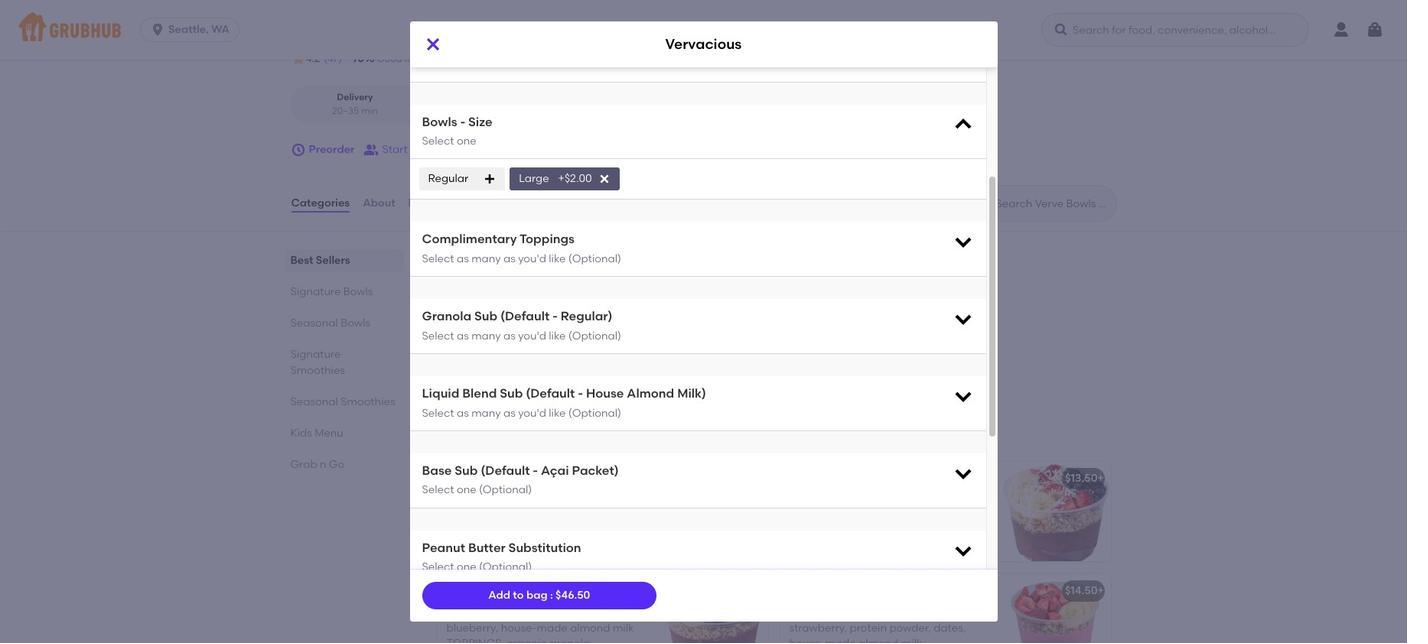 Task type: locate. For each thing, give the bounding box(es) containing it.
base: down base
[[447, 497, 476, 510]]

organic down to at the left bottom of the page
[[507, 638, 547, 644]]

(default inside base sub (default - açai packet) select one (optional)
[[481, 464, 530, 478]]

1 seasonal from the top
[[290, 317, 338, 330]]

granola
[[422, 309, 472, 324]]

1 vertical spatial signature bowls
[[434, 427, 564, 446]]

best up most
[[434, 250, 470, 269]]

1 vertical spatial one
[[457, 484, 477, 497]]

smoothies for seasonal
[[341, 396, 395, 409]]

(optional) inside liquid blend sub (default - house almond milk) select as many as you'd like (optional)
[[568, 407, 621, 420]]

peanut up butter
[[447, 513, 484, 526]]

crushed up $46.50
[[554, 544, 596, 557]]

2 vertical spatial milk
[[613, 622, 634, 635]]

toppings: up honey, in the right of the page
[[883, 494, 941, 507]]

- inside granola sub (default - regular) select as many as you'd like (optional)
[[553, 309, 558, 324]]

crushed down regular)
[[552, 378, 594, 391]]

2 select from the top
[[422, 253, 454, 266]]

3 select from the top
[[422, 330, 454, 343]]

min right 10–20 in the top of the page
[[512, 105, 529, 116]]

+
[[1098, 472, 1104, 485], [1098, 585, 1104, 598]]

delivery
[[337, 92, 373, 103]]

k
[[440, 30, 447, 43]]

seasonal for seasonal smoothies
[[290, 396, 338, 409]]

strawberry, down granola sub (default - regular) select as many as you'd like (optional) on the left of the page
[[492, 378, 550, 391]]

almond inside base: açai, banana, strawberry, blueberry, house-made almond milk toppings: organic granol
[[570, 622, 610, 635]]

2 vertical spatial you'd
[[518, 407, 546, 420]]

0 vertical spatial milk
[[445, 363, 466, 376]]

seasonal
[[290, 317, 338, 330], [290, 396, 338, 409]]

complimentary toppings select as many as you'd like (optional)
[[422, 232, 621, 266]]

0 vertical spatial açai,
[[477, 332, 503, 345]]

sub for base
[[455, 464, 478, 478]]

one up 'berry'
[[457, 561, 477, 574]]

açai, for topmost vervacious image
[[477, 332, 503, 345]]

one for -
[[457, 135, 477, 148]]

(default left house
[[526, 387, 575, 401]]

1 horizontal spatial min
[[512, 105, 529, 116]]

$13.50
[[1066, 472, 1098, 485]]

(optional) down house
[[568, 407, 621, 420]]

4 select from the top
[[422, 407, 454, 420]]

many down granola
[[472, 330, 501, 343]]

select inside liquid blend sub (default - house almond milk) select as many as you'd like (optional)
[[422, 407, 454, 420]]

organic
[[529, 363, 569, 376], [789, 510, 830, 523], [530, 528, 571, 541], [507, 638, 547, 644]]

1 vertical spatial granola,
[[832, 510, 876, 523]]

like down toppings on the left of the page
[[549, 253, 566, 266]]

bowls up start group order
[[422, 114, 457, 129]]

made up substitution
[[559, 513, 590, 526]]

bowls - size select one
[[422, 114, 493, 148]]

base: açai, banana, blueberry, peanut butter, house-made almond milk  toppings: organic granola, banana, strawberry, crushed almonds down base sub (default - açai packet) select one (optional)
[[447, 497, 633, 572]]

signature bowls
[[290, 286, 373, 299], [434, 427, 564, 446]]

1 vertical spatial peanut
[[447, 513, 484, 526]]

1 vertical spatial açai,
[[479, 497, 505, 510]]

like up açai
[[549, 407, 566, 420]]

as up base sub (default - açai packet) select one (optional)
[[504, 407, 516, 420]]

granola, down sorbet
[[832, 510, 876, 523]]

main navigation navigation
[[0, 0, 1407, 60]]

house- up substitution
[[523, 513, 559, 526]]

one down size
[[457, 135, 477, 148]]

0 vertical spatial peanut
[[445, 347, 483, 360]]

sub inside granola sub (default - regular) select as many as you'd like (optional)
[[475, 309, 498, 324]]

pike
[[500, 30, 521, 43]]

add
[[488, 589, 510, 602]]

20–35
[[332, 105, 359, 116]]

sub inside base sub (default - açai packet) select one (optional)
[[455, 464, 478, 478]]

sellers
[[474, 250, 527, 269], [316, 254, 350, 267]]

(default for açai
[[481, 464, 530, 478]]

best left seller
[[456, 457, 475, 468]]

2 seasonal from the top
[[290, 396, 338, 409]]

you'd inside granola sub (default - regular) select as many as you'd like (optional)
[[518, 330, 546, 343]]

smoothies up "seasonal smoothies"
[[290, 364, 345, 377]]

bowls inside bowls - size select one
[[422, 114, 457, 129]]

2 many from the top
[[472, 330, 501, 343]]

peanut
[[445, 347, 483, 360], [447, 513, 484, 526]]

2 min from the left
[[512, 105, 529, 116]]

berry yum
[[447, 585, 499, 598]]

2 vertical spatial many
[[472, 407, 501, 420]]

(optional) inside complimentary toppings select as many as you'd like (optional)
[[568, 253, 621, 266]]

2 vertical spatial one
[[457, 561, 477, 574]]

base: left dragonfruit,
[[789, 607, 819, 620]]

2 vertical spatial like
[[549, 407, 566, 420]]

granola, down packet)
[[573, 528, 617, 541]]

one inside bowls - size select one
[[457, 135, 477, 148]]

1 vertical spatial smoothies
[[341, 396, 395, 409]]

liquid blend sub (default - house almond milk) select as many as you'd like (optional)
[[422, 387, 706, 420]]

0 vertical spatial sub
[[475, 309, 498, 324]]

sub
[[475, 309, 498, 324], [500, 387, 523, 401], [455, 464, 478, 478]]

organic up liquid blend sub (default - house almond milk) select as many as you'd like (optional)
[[529, 363, 569, 376]]

3 like from the top
[[549, 407, 566, 420]]

base: left the açai
[[789, 494, 819, 507]]

sellers down categories button
[[316, 254, 350, 267]]

3 one from the top
[[457, 561, 477, 574]]

sub right blend
[[500, 387, 523, 401]]

1 vertical spatial you'd
[[518, 330, 546, 343]]

strawberry, down dragonfruit,
[[789, 622, 847, 635]]

(default inside liquid blend sub (default - house almond milk) select as many as you'd like (optional)
[[526, 387, 575, 401]]

+$2.00
[[558, 172, 592, 185]]

you'd up grubhub
[[518, 253, 546, 266]]

signature bowls up seasonal bowls
[[290, 286, 373, 299]]

berry
[[447, 585, 474, 598]]

you'd up açai
[[518, 407, 546, 420]]

almond down $46.50
[[570, 622, 610, 635]]

house-
[[522, 347, 558, 360], [523, 513, 559, 526], [501, 622, 537, 635], [789, 638, 825, 644]]

signature inside 'signature smoothies'
[[290, 348, 341, 361]]

made inside base: açai, banana, strawberry, blueberry, house-made almond milk toppings: organic granol
[[537, 622, 568, 635]]

(optional) inside granola sub (default - regular) select as many as you'd like (optional)
[[568, 330, 621, 343]]

0 vertical spatial seasonal
[[290, 317, 338, 330]]

butter, up butter
[[487, 513, 521, 526]]

smoothies for signature
[[290, 364, 345, 377]]

best down categories button
[[290, 254, 313, 267]]

açai
[[822, 494, 845, 507]]

svg image
[[496, 18, 508, 30], [557, 18, 569, 30], [1366, 21, 1384, 39], [1054, 22, 1069, 38], [424, 35, 442, 54], [952, 114, 974, 135], [290, 142, 306, 158], [952, 309, 974, 330], [952, 386, 974, 407], [952, 540, 974, 562]]

min
[[361, 105, 378, 116], [512, 105, 529, 116]]

butter,
[[485, 347, 519, 360], [487, 513, 521, 526]]

0 vertical spatial butter,
[[485, 347, 519, 360]]

many inside liquid blend sub (default - house almond milk) select as many as you'd like (optional)
[[472, 407, 501, 420]]

of
[[487, 30, 497, 43]]

made down dragonfruit,
[[825, 638, 856, 644]]

one inside peanut butter substitution select one (optional)
[[457, 561, 477, 574]]

2 like from the top
[[549, 330, 566, 343]]

blueberry, down berry yum
[[447, 622, 498, 635]]

1 min from the left
[[361, 105, 378, 116]]

(47)
[[324, 52, 343, 65]]

signature
[[290, 286, 341, 299], [290, 348, 341, 361], [434, 427, 513, 446]]

many up 'ordered'
[[472, 253, 501, 266]]

house- down to at the left bottom of the page
[[501, 622, 537, 635]]

açai, up blend
[[477, 332, 503, 345]]

house- down dragonfruit,
[[789, 638, 825, 644]]

(default for regular)
[[501, 309, 550, 324]]

house- down granola sub (default - regular) select as many as you'd like (optional) on the left of the page
[[522, 347, 558, 360]]

order
[[444, 143, 472, 156]]

base: inside base: açai sorbet  toppings: organic granola, banana, strawberry, blueberry, honey, sweetened coconut
[[789, 494, 819, 507]]

strawberry, down $46.50
[[554, 607, 612, 620]]

peanut
[[422, 541, 465, 555]]

sorbet
[[847, 494, 881, 507]]

butter, down granola sub (default - regular) select as many as you'd like (optional) on the left of the page
[[485, 347, 519, 360]]

5 select from the top
[[422, 484, 454, 497]]

+ for $14.50 +
[[1098, 585, 1104, 598]]

substitution
[[509, 541, 581, 555]]

granola, up house
[[572, 363, 615, 376]]

1 + from the top
[[1098, 472, 1104, 485]]

you'd inside complimentary toppings select as many as you'd like (optional)
[[518, 253, 546, 266]]

select inside base sub (default - açai packet) select one (optional)
[[422, 484, 454, 497]]

1 vertical spatial +
[[1098, 585, 1104, 598]]

6 select from the top
[[422, 561, 454, 574]]

1 vertical spatial crushed
[[554, 544, 596, 557]]

vervacious
[[666, 36, 742, 53], [445, 310, 503, 323], [447, 476, 504, 489]]

beast mode image
[[996, 575, 1111, 644]]

(default down on
[[501, 309, 550, 324]]

smoothies
[[290, 364, 345, 377], [341, 396, 395, 409]]

made
[[558, 347, 588, 360], [559, 513, 590, 526], [537, 622, 568, 635], [825, 638, 856, 644]]

blueberry, down regular)
[[552, 332, 604, 345]]

you'd down grubhub
[[518, 330, 546, 343]]

banana, up honey, in the right of the page
[[878, 510, 922, 523]]

0 vertical spatial almonds
[[445, 394, 490, 407]]

0 vertical spatial (default
[[501, 309, 550, 324]]

sub down 'ordered'
[[475, 309, 498, 324]]

like down regular)
[[549, 330, 566, 343]]

sub for granola
[[475, 309, 498, 324]]

sub right base
[[455, 464, 478, 478]]

almond inside the base: dragonfruit, banana, strawberry, protein powder, dates, house-made almond mi
[[859, 638, 899, 644]]

toppings: down berry yum
[[447, 638, 504, 644]]

açai, down add
[[479, 607, 505, 620]]

2 vertical spatial (default
[[481, 464, 530, 478]]

1 horizontal spatial sellers
[[474, 250, 527, 269]]

vervacious image
[[655, 297, 770, 397], [653, 463, 768, 562]]

one down best seller
[[457, 484, 477, 497]]

1 vertical spatial sub
[[500, 387, 523, 401]]

many
[[472, 253, 501, 266], [472, 330, 501, 343], [472, 407, 501, 420]]

sellers inside the best sellers most ordered on grubhub
[[474, 250, 527, 269]]

almonds down butter
[[447, 559, 492, 572]]

organic down the açai
[[789, 510, 830, 523]]

- left regular)
[[553, 309, 558, 324]]

option group
[[290, 85, 553, 124]]

1 vertical spatial almonds
[[447, 559, 492, 572]]

best inside the best sellers most ordered on grubhub
[[434, 250, 470, 269]]

0 vertical spatial smoothies
[[290, 364, 345, 377]]

0 horizontal spatial min
[[361, 105, 378, 116]]

dragonfruit,
[[822, 607, 883, 620]]

peanut down granola
[[445, 347, 483, 360]]

(default
[[501, 309, 550, 324], [526, 387, 575, 401], [481, 464, 530, 478]]

açai
[[541, 464, 569, 478]]

1 one from the top
[[457, 135, 477, 148]]

best seller
[[456, 457, 503, 468]]

(default inside granola sub (default - regular) select as many as you'd like (optional)
[[501, 309, 550, 324]]

almond down protein
[[859, 638, 899, 644]]

base
[[422, 464, 452, 478]]

svg image inside preorder button
[[290, 142, 306, 158]]

1 like from the top
[[549, 253, 566, 266]]

3 you'd from the top
[[518, 407, 546, 420]]

sub inside liquid blend sub (default - house almond milk) select as many as you'd like (optional)
[[500, 387, 523, 401]]

1 vertical spatial like
[[549, 330, 566, 343]]

seasonal bowls
[[290, 317, 370, 330]]

toppings
[[520, 232, 575, 247]]

2 you'd from the top
[[518, 330, 546, 343]]

many inside complimentary toppings select as many as you'd like (optional)
[[472, 253, 501, 266]]

(optional) down seller
[[479, 484, 532, 497]]

2 vertical spatial sub
[[455, 464, 478, 478]]

svg image
[[150, 22, 165, 38], [484, 173, 496, 186], [598, 173, 610, 186], [952, 231, 974, 253], [952, 463, 974, 484]]

+ for $13.50 +
[[1098, 472, 1104, 485]]

1 you'd from the top
[[518, 253, 546, 266]]

as down granola
[[457, 330, 469, 343]]

many down blend
[[472, 407, 501, 420]]

signature down seasonal bowls
[[290, 348, 341, 361]]

sellers for best sellers
[[316, 254, 350, 267]]

made down ":"
[[537, 622, 568, 635]]

•
[[478, 105, 482, 116]]

- left house
[[578, 387, 583, 401]]

as down on
[[504, 330, 516, 343]]

- left size
[[460, 114, 465, 129]]

1 vertical spatial (default
[[526, 387, 575, 401]]

signature down best sellers on the top of page
[[290, 286, 341, 299]]

1 vertical spatial base: açai, banana, blueberry, peanut butter, house-made almond milk  toppings: organic granola, banana, strawberry, crushed almonds
[[447, 497, 633, 572]]

0 vertical spatial +
[[1098, 472, 1104, 485]]

2 vertical spatial açai,
[[479, 607, 505, 620]]

0 vertical spatial you'd
[[518, 253, 546, 266]]

start group order
[[382, 143, 472, 156]]

signature up best seller
[[434, 427, 513, 446]]

base sub (default - açai packet) select one (optional)
[[422, 464, 619, 497]]

açai, down base sub (default - açai packet) select one (optional)
[[479, 497, 505, 510]]

- inside liquid blend sub (default - house almond milk) select as many as you'd like (optional)
[[578, 387, 583, 401]]

(optional) down butter
[[479, 561, 532, 574]]

svg image inside 'seattle, wa' button
[[150, 22, 165, 38]]

base: down 'berry'
[[447, 607, 476, 620]]

toppings: inside base: açai sorbet  toppings: organic granola, banana, strawberry, blueberry, honey, sweetened coconut
[[883, 494, 941, 507]]

almonds
[[445, 394, 490, 407], [447, 559, 492, 572]]

size
[[468, 114, 493, 129]]

seasonal up 'signature smoothies'
[[290, 317, 338, 330]]

most
[[434, 272, 459, 285]]

bowls
[[422, 114, 457, 129], [343, 286, 373, 299], [341, 317, 370, 330], [517, 427, 564, 446]]

select inside peanut butter substitution select one (optional)
[[422, 561, 454, 574]]

0 vertical spatial like
[[549, 253, 566, 266]]

0 vertical spatial one
[[457, 135, 477, 148]]

packet)
[[572, 464, 619, 478]]

banana, up powder,
[[886, 607, 930, 620]]

banana, inside base: açai sorbet  toppings: organic granola, banana, strawberry, blueberry, honey, sweetened coconut
[[878, 510, 922, 523]]

açai, inside base: açai, banana, strawberry, blueberry, house-made almond milk toppings: organic granol
[[479, 607, 505, 620]]

1 vertical spatial many
[[472, 330, 501, 343]]

base: inside base: açai, banana, strawberry, blueberry, house-made almond milk toppings: organic granol
[[447, 607, 476, 620]]

0 vertical spatial many
[[472, 253, 501, 266]]

:
[[550, 589, 553, 602]]

house- inside base: açai, banana, strawberry, blueberry, house-made almond milk toppings: organic granol
[[501, 622, 537, 635]]

seasonal up kids menu
[[290, 396, 338, 409]]

Search Verve Bowls - Capitol Hill search field
[[995, 197, 1112, 211]]

- left açai
[[533, 464, 538, 478]]

strawberry, up sweetened
[[789, 525, 847, 538]]

(optional) inside peanut butter substitution select one (optional)
[[479, 561, 532, 574]]

yum
[[477, 585, 499, 598]]

0 horizontal spatial signature bowls
[[290, 286, 373, 299]]

one inside base sub (default - açai packet) select one (optional)
[[457, 484, 477, 497]]

0 horizontal spatial sellers
[[316, 254, 350, 267]]

blueberry,
[[552, 332, 604, 345], [554, 497, 606, 510], [850, 525, 902, 538], [447, 622, 498, 635]]

middle
[[450, 30, 485, 43]]

people icon image
[[364, 142, 379, 158]]

reviews
[[408, 197, 451, 210]]

(optional)
[[568, 253, 621, 266], [568, 330, 621, 343], [568, 407, 621, 420], [479, 484, 532, 497], [479, 561, 532, 574]]

1 select from the top
[[422, 135, 454, 148]]

seasonal smoothies
[[290, 396, 395, 409]]

berry yum image
[[653, 575, 768, 644]]

strawberry, inside base: açai sorbet  toppings: organic granola, banana, strawberry, blueberry, honey, sweetened coconut
[[789, 525, 847, 538]]

base: açai, banana, strawberry, blueberry, house-made almond milk toppings: organic granol
[[447, 607, 634, 644]]

79
[[437, 52, 449, 65]]

as down complimentary
[[457, 253, 469, 266]]

granola,
[[572, 363, 615, 376], [832, 510, 876, 523], [573, 528, 617, 541]]

1 vertical spatial signature
[[290, 348, 341, 361]]

blueberry, up coconut
[[850, 525, 902, 538]]

base: down granola
[[445, 332, 475, 345]]

1 vertical spatial seasonal
[[290, 396, 338, 409]]

min down delivery
[[361, 105, 378, 116]]

food
[[404, 54, 425, 64]]

crushed
[[552, 378, 594, 391], [554, 544, 596, 557]]

3 many from the top
[[472, 407, 501, 420]]

1 many from the top
[[472, 253, 501, 266]]

mi
[[464, 105, 475, 116]]

0 vertical spatial crushed
[[552, 378, 594, 391]]

base: açai, banana, blueberry, peanut butter, house-made almond milk  toppings: organic granola, banana, strawberry, crushed almonds down regular)
[[445, 332, 631, 407]]

2 one from the top
[[457, 484, 477, 497]]

1 vertical spatial butter,
[[487, 513, 521, 526]]

best
[[434, 250, 470, 269], [290, 254, 313, 267], [456, 457, 475, 468]]

2 + from the top
[[1098, 585, 1104, 598]]

1 horizontal spatial signature bowls
[[434, 427, 564, 446]]

(optional) down regular)
[[568, 330, 621, 343]]



Task type: vqa. For each thing, say whether or not it's contained in the screenshot.
first Caret left icon
no



Task type: describe. For each thing, give the bounding box(es) containing it.
best for best sellers most ordered on grubhub
[[434, 250, 470, 269]]

best for best sellers
[[290, 254, 313, 267]]

large
[[519, 172, 549, 185]]

- inside base sub (default - açai packet) select one (optional)
[[533, 464, 538, 478]]

like inside granola sub (default - regular) select as many as you'd like (optional)
[[549, 330, 566, 343]]

best sellers
[[290, 254, 350, 267]]

grab n go
[[290, 458, 345, 471]]

select inside granola sub (default - regular) select as many as you'd like (optional)
[[422, 330, 454, 343]]

delivery 20–35 min
[[332, 92, 378, 116]]

verve bowl image
[[996, 463, 1111, 562]]

house- inside the base: dragonfruit, banana, strawberry, protein powder, dates, house-made almond mi
[[789, 638, 825, 644]]

many inside granola sub (default - regular) select as many as you'd like (optional)
[[472, 330, 501, 343]]

group
[[410, 143, 441, 156]]

peanut butter substitution select one (optional)
[[422, 541, 581, 574]]

liquid
[[422, 387, 460, 401]]

go
[[329, 458, 345, 471]]

option group containing delivery 20–35 min
[[290, 85, 553, 124]]

complimentary
[[422, 232, 517, 247]]

(206) 422-1319 button
[[651, 29, 722, 44]]

categories button
[[290, 176, 351, 231]]

4.2
[[306, 52, 321, 65]]

like inside complimentary toppings select as many as you'd like (optional)
[[549, 253, 566, 266]]

blueberry, down packet)
[[554, 497, 606, 510]]

seattle, wa
[[168, 23, 230, 36]]

banana, down granola
[[445, 378, 489, 391]]

toppings: right peanut
[[470, 528, 528, 541]]

banana, up berry yum
[[447, 544, 491, 557]]

seattle, wa button
[[140, 18, 246, 42]]

422-
[[680, 30, 702, 43]]

almond up house
[[591, 347, 631, 360]]

like inside liquid blend sub (default - house almond milk) select as many as you'd like (optional)
[[549, 407, 566, 420]]

0 vertical spatial vervacious
[[666, 36, 742, 53]]

715 east pine street suite k middle of pike motorworks courtyard
[[310, 30, 640, 43]]

reviews button
[[408, 176, 452, 231]]

organic up ":"
[[530, 528, 571, 541]]

1 vertical spatial vervacious image
[[653, 463, 768, 562]]

signature smoothies
[[290, 348, 345, 377]]

regular)
[[561, 309, 613, 324]]

0 vertical spatial signature bowls
[[290, 286, 373, 299]]

pine
[[353, 30, 375, 43]]

quantity
[[422, 7, 475, 21]]

select inside bowls - size select one
[[422, 135, 454, 148]]

0 vertical spatial granola,
[[572, 363, 615, 376]]

2 vertical spatial vervacious
[[447, 476, 504, 489]]

sellers for best sellers most ordered on grubhub
[[474, 250, 527, 269]]

menu
[[315, 427, 344, 440]]

kids
[[290, 427, 312, 440]]

you'd inside liquid blend sub (default - house almond milk) select as many as you'd like (optional)
[[518, 407, 546, 420]]

about
[[363, 197, 395, 210]]

bowls up 'signature smoothies'
[[341, 317, 370, 330]]

on
[[506, 272, 519, 285]]

granola, inside base: açai sorbet  toppings: organic granola, banana, strawberry, blueberry, honey, sweetened coconut
[[832, 510, 876, 523]]

1 vertical spatial vervacious
[[445, 310, 503, 323]]

categories
[[291, 197, 350, 210]]

kids menu
[[290, 427, 344, 440]]

1319
[[702, 30, 722, 43]]

preorder
[[309, 143, 355, 156]]

ordered
[[462, 272, 503, 285]]

seller
[[478, 457, 503, 468]]

almond
[[627, 387, 674, 401]]

seasonal for seasonal bowls
[[290, 317, 338, 330]]

start
[[382, 143, 408, 156]]

butter
[[468, 541, 506, 555]]

min inside delivery 20–35 min
[[361, 105, 378, 116]]

0 vertical spatial vervacious image
[[655, 297, 770, 397]]

made down regular)
[[558, 347, 588, 360]]

banana, down base sub (default - açai packet) select one (optional)
[[507, 497, 551, 510]]

toppings: inside base: açai, banana, strawberry, blueberry, house-made almond milk toppings: organic granol
[[447, 638, 504, 644]]

organic inside base: açai sorbet  toppings: organic granola, banana, strawberry, blueberry, honey, sweetened coconut
[[789, 510, 830, 523]]

granola sub (default - regular) select as many as you'd like (optional)
[[422, 309, 621, 343]]

Input item quantity number field
[[516, 10, 549, 38]]

base: inside the base: dragonfruit, banana, strawberry, protein powder, dates, house-made almond mi
[[789, 607, 819, 620]]

protein
[[850, 622, 887, 635]]

2 vertical spatial signature
[[434, 427, 513, 446]]

- inside bowls - size select one
[[460, 114, 465, 129]]

powder,
[[890, 622, 931, 635]]

motorworks
[[524, 30, 584, 43]]

banana, down on
[[506, 332, 550, 345]]

good
[[377, 54, 402, 64]]

strawberry, inside the base: dragonfruit, banana, strawberry, protein powder, dates, house-made almond mi
[[789, 622, 847, 635]]

street
[[378, 30, 409, 43]]

0.5
[[448, 105, 461, 116]]

made inside the base: dragonfruit, banana, strawberry, protein powder, dates, house-made almond mi
[[825, 638, 856, 644]]

$13.50 +
[[1066, 472, 1104, 485]]

0 vertical spatial signature
[[290, 286, 341, 299]]

0 vertical spatial base: açai, banana, blueberry, peanut butter, house-made almond milk  toppings: organic granola, banana, strawberry, crushed almonds
[[445, 332, 631, 407]]

dates,
[[934, 622, 966, 635]]

n
[[320, 458, 326, 471]]

good food
[[377, 54, 425, 64]]

almond down packet)
[[593, 513, 633, 526]]

blend
[[462, 387, 497, 401]]

banana, inside the base: dragonfruit, banana, strawberry, protein powder, dates, house-made almond mi
[[886, 607, 930, 620]]

blueberry, inside base: açai, banana, strawberry, blueberry, house-made almond milk toppings: organic granol
[[447, 622, 498, 635]]

as down blend
[[457, 407, 469, 420]]

bag
[[526, 589, 548, 602]]

bowls up açai
[[517, 427, 564, 446]]

(optional) inside base sub (default - açai packet) select one (optional)
[[479, 484, 532, 497]]

base: dragonfruit, banana, strawberry, protein powder, dates, house-made almond mi
[[789, 607, 966, 644]]

add to bag : $46.50
[[488, 589, 590, 602]]

east
[[328, 30, 350, 43]]

blueberry, inside base: açai sorbet  toppings: organic granola, banana, strawberry, blueberry, honey, sweetened coconut
[[850, 525, 902, 538]]

max
[[435, 27, 458, 40]]

star icon image
[[290, 51, 306, 67]]

715
[[310, 30, 325, 43]]

regular
[[428, 172, 469, 185]]

1 vertical spatial milk
[[447, 528, 468, 541]]

as up on
[[504, 253, 516, 266]]

preorder button
[[290, 136, 355, 164]]

wa
[[211, 23, 230, 36]]

grab
[[290, 458, 317, 471]]

suite
[[411, 30, 437, 43]]

$14.50
[[1065, 585, 1098, 598]]

search icon image
[[972, 194, 990, 213]]

açai, for berry yum image
[[479, 607, 505, 620]]

$46.50
[[556, 589, 590, 602]]

715 east pine street suite k middle of pike motorworks courtyard button
[[309, 28, 641, 45]]

toppings: up blend
[[469, 363, 526, 376]]

10
[[422, 27, 433, 40]]

courtyard
[[587, 30, 640, 43]]

one for butter
[[457, 561, 477, 574]]

strawberry, up to at the left bottom of the page
[[493, 544, 551, 557]]

96
[[352, 52, 364, 65]]

milk)
[[677, 387, 706, 401]]

strawberry, inside base: açai, banana, strawberry, blueberry, house-made almond milk toppings: organic granol
[[554, 607, 612, 620]]

organic inside base: açai, banana, strawberry, blueberry, house-made almond milk toppings: organic granol
[[507, 638, 547, 644]]

seattle,
[[168, 23, 209, 36]]

select inside complimentary toppings select as many as you'd like (optional)
[[422, 253, 454, 266]]

(206) 422-1319
[[651, 30, 722, 43]]

2 vertical spatial granola,
[[573, 528, 617, 541]]

to
[[513, 589, 524, 602]]

bowls up seasonal bowls
[[343, 286, 373, 299]]

honey,
[[904, 525, 938, 538]]

10–20
[[485, 105, 510, 116]]

banana, inside base: açai, banana, strawberry, blueberry, house-made almond milk toppings: organic granol
[[507, 607, 551, 620]]

coconut
[[849, 541, 892, 554]]

sweetened
[[789, 541, 846, 554]]

milk inside base: açai, banana, strawberry, blueberry, house-made almond milk toppings: organic granol
[[613, 622, 634, 635]]

quantity 10 max
[[422, 7, 475, 40]]

best for best seller
[[456, 457, 475, 468]]

about button
[[362, 176, 396, 231]]



